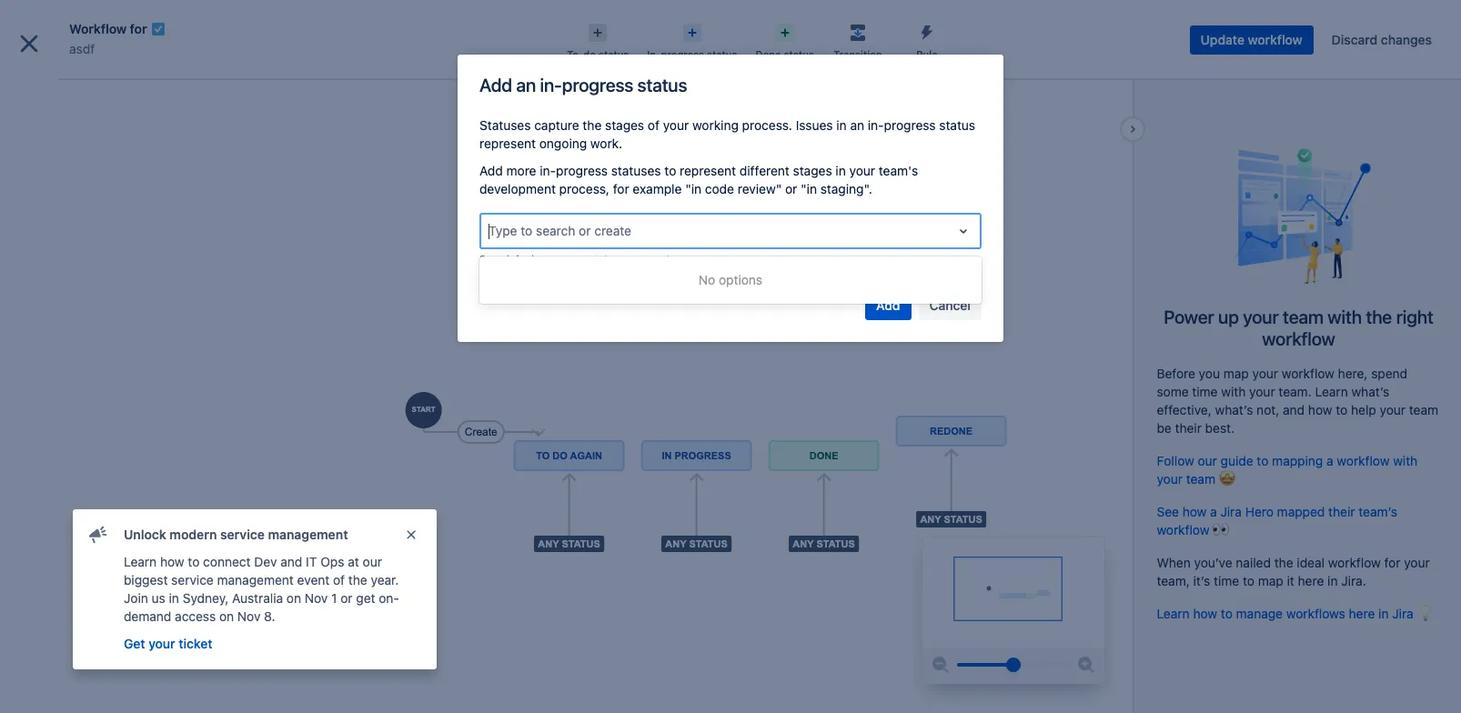 Task type: vqa. For each thing, say whether or not it's contained in the screenshot.
the See how a Jira Hero mapped their team's workflow
yes



Task type: describe. For each thing, give the bounding box(es) containing it.
0 horizontal spatial an
[[516, 75, 536, 96]]

effective,
[[1157, 403, 1212, 418]]

status inside popup button
[[784, 48, 815, 60]]

their inside "before you map your workflow here, spend some time with your team. learn what's effective, what's not, and how to help your team be their best."
[[1176, 421, 1202, 436]]

to-
[[567, 48, 584, 60]]

more for learn
[[112, 674, 139, 687]]

search
[[480, 253, 513, 265]]

to inside "when you've nailed the ideal workflow for your team, it's time to map it here in jira."
[[1243, 574, 1255, 589]]

review"
[[738, 181, 782, 197]]

team-
[[79, 649, 110, 663]]

a left team-
[[70, 649, 76, 663]]

learn more button
[[79, 674, 139, 688]]

💡
[[1418, 607, 1434, 622]]

progress for search for in-progress statuses or create a new one.
[[545, 253, 587, 265]]

you've
[[1195, 556, 1233, 571]]

biggest
[[124, 573, 168, 588]]

represent inside the add more in-progress statuses to represent different stages in your team's development process, for example "in code review" or "in staging".
[[680, 163, 736, 178]]

ongoing
[[540, 136, 587, 151]]

sydney,
[[183, 591, 229, 606]]

your inside get your ticket button
[[149, 636, 175, 652]]

do
[[584, 48, 596, 60]]

in-
[[647, 48, 661, 60]]

capture
[[534, 117, 579, 133]]

progress for add more in-progress statuses to represent different stages in your team's development process, for example "in code review" or "in staging".
[[556, 163, 608, 178]]

to inside "before you map your workflow here, spend some time with your team. learn what's effective, what's not, and how to help your team be their best."
[[1336, 403, 1348, 418]]

for inside "when you've nailed the ideal workflow for your team, it's time to map it here in jira."
[[1385, 556, 1401, 571]]

how inside "before you map your workflow here, spend some time with your team. learn what's effective, what's not, and how to help your team be their best."
[[1309, 403, 1333, 418]]

of inside statuses capture the stages of your working process. issues in an in-progress status represent ongoing work.
[[648, 117, 660, 133]]

for inside the add more in-progress statuses to represent different stages in your team's development process, for example "in code review" or "in staging".
[[613, 181, 630, 197]]

year.
[[371, 573, 399, 588]]

add button
[[866, 291, 912, 320]]

you're in the workflow viewfinder, use the arrow keys to move it element
[[923, 538, 1105, 647]]

when you've nailed the ideal workflow for your team, it's time to map it here in jira.
[[1157, 556, 1431, 589]]

on-
[[379, 591, 399, 606]]

team.
[[1279, 384, 1312, 400]]

the inside power up your team with the right workflow
[[1367, 307, 1393, 328]]

mapped
[[1278, 505, 1326, 520]]

or inside learn how to connect dev and it ops at our biggest service management event of the year. join us in sydney, australia on nov 1 or get on- demand access on nov 8.
[[341, 591, 353, 606]]

in right you're
[[58, 649, 67, 663]]

update workflow
[[1201, 32, 1303, 47]]

no
[[699, 272, 716, 288]]

connect
[[203, 554, 251, 570]]

Search or create a status text field
[[489, 222, 492, 240]]

mapping
[[1273, 454, 1324, 469]]

workflow inside power up your team with the right workflow
[[1263, 329, 1336, 350]]

and inside "before you map your workflow here, spend some time with your team. learn what's effective, what's not, and how to help your team be their best."
[[1283, 403, 1305, 418]]

type
[[489, 223, 517, 238]]

map inside "when you've nailed the ideal workflow for your team, it's time to map it here in jira."
[[1259, 574, 1284, 589]]

hero
[[1246, 505, 1274, 520]]

how for learn how to manage workflows here in jira 💡
[[1194, 607, 1218, 622]]

it
[[306, 554, 317, 570]]

learn how to connect dev and it ops at our biggest service management event of the year. join us in sydney, australia on nov 1 or get on- demand access on nov 8.
[[124, 554, 399, 624]]

ops
[[321, 554, 345, 570]]

our inside follow our guide to mapping a workflow with your team
[[1198, 454, 1218, 469]]

to-do status
[[567, 48, 629, 60]]

with inside follow our guide to mapping a workflow with your team
[[1394, 454, 1418, 469]]

staging".
[[821, 181, 873, 197]]

1 vertical spatial create
[[646, 253, 676, 265]]

workflow inside 'button'
[[1248, 32, 1303, 47]]

discard changes button
[[1321, 25, 1444, 55]]

process,
[[559, 181, 610, 197]]

for right workflow on the left top
[[130, 21, 147, 36]]

it's
[[1194, 574, 1211, 589]]

demand
[[124, 609, 171, 624]]

some
[[1157, 384, 1189, 400]]

search for in-progress statuses or create a new one.
[[480, 253, 731, 265]]

in-progress status
[[647, 48, 738, 60]]

progress for add an in-progress status
[[562, 75, 634, 96]]

service inside learn how to connect dev and it ops at our biggest service management event of the year. join us in sydney, australia on nov 1 or get on- demand access on nov 8.
[[171, 573, 214, 588]]

or right search
[[579, 223, 591, 238]]

cancel button
[[919, 291, 982, 320]]

Zoom level range field
[[958, 647, 1071, 684]]

help
[[1352, 403, 1377, 418]]

learn how to manage workflows here in jira 💡
[[1157, 607, 1434, 622]]

working
[[693, 117, 739, 133]]

add an in-progress status
[[480, 75, 688, 96]]

update
[[1201, 32, 1245, 47]]

status down in-
[[638, 75, 688, 96]]

to inside follow our guide to mapping a workflow with your team
[[1257, 454, 1269, 469]]

changes
[[1382, 32, 1433, 47]]

and inside learn how to connect dev and it ops at our biggest service management event of the year. join us in sydney, australia on nov 1 or get on- demand access on nov 8.
[[281, 554, 303, 570]]

us
[[152, 591, 166, 606]]

in inside "when you've nailed the ideal workflow for your team, it's time to map it here in jira."
[[1328, 574, 1338, 589]]

stages inside statuses capture the stages of your working process. issues in an in-progress status represent ongoing work.
[[605, 117, 645, 133]]

australia
[[232, 591, 283, 606]]

🤩
[[1220, 472, 1236, 487]]

1 horizontal spatial here
[[1349, 607, 1376, 622]]

or inside the add more in-progress statuses to represent different stages in your team's development process, for example "in code review" or "in staging".
[[786, 181, 798, 197]]

manage
[[1237, 607, 1283, 622]]

the inside "when you've nailed the ideal workflow for your team, it's time to map it here in jira."
[[1275, 556, 1294, 571]]

of inside learn how to connect dev and it ops at our biggest service management event of the year. join us in sydney, australia on nov 1 or get on- demand access on nov 8.
[[333, 573, 345, 588]]

workflow inside "when you've nailed the ideal workflow for your team, it's time to map it here in jira."
[[1329, 556, 1382, 571]]

team's
[[1359, 505, 1398, 520]]

for right search at left top
[[516, 253, 529, 265]]

join
[[124, 591, 148, 606]]

power up your team with the right workflow dialog
[[0, 0, 1462, 714]]

their inside see how a jira hero mapped their team's workflow
[[1329, 505, 1356, 520]]

to left manage
[[1221, 607, 1233, 622]]

one.
[[710, 253, 731, 265]]

spend
[[1372, 366, 1408, 382]]

jira inside see how a jira hero mapped their team's workflow
[[1221, 505, 1242, 520]]

follow our guide to mapping a workflow with your team
[[1157, 454, 1418, 487]]

type to search or create
[[489, 223, 632, 238]]

you're in a team-managed project
[[22, 649, 196, 663]]

time inside "before you map your workflow here, spend some time with your team. learn what's effective, what's not, and how to help your team be their best."
[[1193, 384, 1218, 400]]

asdf link
[[69, 38, 95, 60]]

team's
[[879, 163, 919, 178]]

work.
[[591, 136, 623, 151]]

1 horizontal spatial jira
[[1393, 607, 1414, 622]]

get your ticket
[[124, 636, 212, 652]]

done status button
[[747, 18, 824, 62]]

event
[[297, 573, 330, 588]]

workflow
[[69, 21, 127, 36]]

your inside statuses capture the stages of your working process. issues in an in-progress status represent ongoing work.
[[663, 117, 689, 133]]

add inside "button"
[[877, 298, 901, 313]]

modern
[[170, 527, 217, 542]]

primary element
[[11, 0, 1116, 51]]

access
[[175, 609, 216, 624]]

in- inside statuses capture the stages of your working process. issues in an in-progress status represent ongoing work.
[[868, 117, 884, 133]]

a inside "dialog"
[[679, 253, 685, 265]]

with inside "before you map your workflow here, spend some time with your team. learn what's effective, what's not, and how to help your team be their best."
[[1222, 384, 1246, 400]]

before you map your workflow here, spend some time with your team. learn what's effective, what's not, and how to help your team be their best.
[[1157, 366, 1439, 436]]

represent inside statuses capture the stages of your working process. issues in an in-progress status represent ongoing work.
[[480, 136, 536, 151]]

0 vertical spatial service
[[220, 527, 265, 542]]

management inside learn how to connect dev and it ops at our biggest service management event of the year. join us in sydney, australia on nov 1 or get on- demand access on nov 8.
[[217, 573, 294, 588]]



Task type: locate. For each thing, give the bounding box(es) containing it.
in- down search
[[532, 253, 545, 265]]

1 horizontal spatial represent
[[680, 163, 736, 178]]

learn inside learn how to connect dev and it ops at our biggest service management event of the year. join us in sydney, australia on nov 1 or get on- demand access on nov 8.
[[124, 554, 157, 570]]

on down sydney,
[[219, 609, 234, 624]]

stages inside the add more in-progress statuses to represent different stages in your team's development process, for example "in code review" or "in staging".
[[793, 163, 833, 178]]

more for add
[[507, 163, 537, 178]]

0 vertical spatial jira
[[1221, 505, 1242, 520]]

in- for add more in-progress statuses to represent different stages in your team's development process, for example "in code review" or "in staging".
[[540, 163, 556, 178]]

0 horizontal spatial more
[[112, 674, 139, 687]]

the inside statuses capture the stages of your working process. issues in an in-progress status represent ongoing work.
[[583, 117, 602, 133]]

asdf
[[69, 41, 95, 56], [55, 79, 81, 95]]

map left it at the right bottom of page
[[1259, 574, 1284, 589]]

the inside learn how to connect dev and it ops at our biggest service management event of the year. join us in sydney, australia on nov 1 or get on- demand access on nov 8.
[[348, 573, 368, 588]]

how right see
[[1183, 505, 1207, 520]]

to right type
[[521, 223, 533, 238]]

in inside learn how to connect dev and it ops at our biggest service management event of the year. join us in sydney, australia on nov 1 or get on- demand access on nov 8.
[[169, 591, 179, 606]]

be
[[1157, 421, 1172, 436]]

0 horizontal spatial jira
[[1221, 505, 1242, 520]]

1 vertical spatial more
[[112, 674, 139, 687]]

zoom in image
[[1076, 654, 1098, 676]]

and
[[1283, 403, 1305, 418], [281, 554, 303, 570]]

more inside the add more in-progress statuses to represent different stages in your team's development process, for example "in code review" or "in staging".
[[507, 163, 537, 178]]

1 vertical spatial and
[[281, 554, 303, 570]]

1 vertical spatial jira
[[1393, 607, 1414, 622]]

"in left staging".
[[801, 181, 817, 197]]

1 horizontal spatial our
[[1198, 454, 1218, 469]]

when
[[1157, 556, 1191, 571]]

for
[[130, 21, 147, 36], [613, 181, 630, 197], [516, 253, 529, 265], [1385, 556, 1401, 571]]

0 horizontal spatial nov
[[237, 609, 261, 624]]

progress
[[661, 48, 705, 60], [562, 75, 634, 96], [884, 117, 936, 133], [556, 163, 608, 178], [545, 253, 587, 265]]

an up statuses on the left of the page
[[516, 75, 536, 96]]

not,
[[1257, 403, 1280, 418]]

0 horizontal spatial of
[[333, 573, 345, 588]]

at
[[348, 554, 359, 570]]

the up it at the right bottom of page
[[1275, 556, 1294, 571]]

0 horizontal spatial service
[[171, 573, 214, 588]]

your inside "when you've nailed the ideal workflow for your team, it's time to map it here in jira."
[[1405, 556, 1431, 571]]

to inside learn how to connect dev and it ops at our biggest service management event of the year. join us in sydney, australia on nov 1 or get on- demand access on nov 8.
[[188, 554, 200, 570]]

0 vertical spatial more
[[507, 163, 537, 178]]

our right at
[[363, 554, 382, 570]]

1 horizontal spatial team
[[1283, 307, 1324, 328]]

1 vertical spatial statuses
[[590, 253, 631, 265]]

here down ideal
[[1299, 574, 1325, 589]]

transition button
[[824, 18, 893, 62]]

a right mapping
[[1327, 454, 1334, 469]]

add for add more in-progress statuses to represent different stages in your team's development process, for example "in code review" or "in staging".
[[480, 163, 503, 178]]

to down nailed
[[1243, 574, 1255, 589]]

unlock
[[124, 527, 166, 542]]

add an in-progress status dialog
[[458, 55, 1004, 342]]

0 vertical spatial stages
[[605, 117, 645, 133]]

learn for learn more
[[79, 674, 109, 687]]

or
[[786, 181, 798, 197], [579, 223, 591, 238], [633, 253, 643, 265], [341, 591, 353, 606]]

add
[[480, 75, 512, 96], [480, 163, 503, 178], [877, 298, 901, 313]]

1 vertical spatial stages
[[793, 163, 833, 178]]

map inside "before you map your workflow here, spend some time with your team. learn what's effective, what's not, and how to help your team be their best."
[[1224, 366, 1250, 382]]

how
[[1309, 403, 1333, 418], [1183, 505, 1207, 520], [160, 554, 184, 570], [1194, 607, 1218, 622]]

1 vertical spatial asdf
[[55, 79, 81, 95]]

their
[[1176, 421, 1202, 436], [1329, 505, 1356, 520]]

progress inside popup button
[[661, 48, 705, 60]]

what's up the best.
[[1216, 403, 1254, 418]]

how inside learn how to connect dev and it ops at our biggest service management event of the year. join us in sydney, australia on nov 1 or get on- demand access on nov 8.
[[160, 554, 184, 570]]

a up 👀
[[1211, 505, 1218, 520]]

statuses capture the stages of your working process. issues in an in-progress status represent ongoing work.
[[480, 117, 976, 151]]

0 vertical spatial management
[[268, 527, 348, 542]]

a left new at the top left of page
[[679, 253, 685, 265]]

1 horizontal spatial nov
[[305, 591, 328, 606]]

our inside learn how to connect dev and it ops at our biggest service management event of the year. join us in sydney, australia on nov 1 or get on- demand access on nov 8.
[[363, 554, 382, 570]]

their left team's at bottom right
[[1329, 505, 1356, 520]]

team left 🤩
[[1187, 472, 1216, 487]]

a inside follow our guide to mapping a workflow with your team
[[1327, 454, 1334, 469]]

status down "rule" popup button
[[940, 117, 976, 133]]

1 horizontal spatial an
[[851, 117, 865, 133]]

a inside see how a jira hero mapped their team's workflow
[[1211, 505, 1218, 520]]

follow
[[1157, 454, 1195, 469]]

map right you
[[1224, 366, 1250, 382]]

asdf inside power up your team with the right workflow dialog
[[69, 41, 95, 56]]

to right guide
[[1257, 454, 1269, 469]]

0 horizontal spatial with
[[1222, 384, 1246, 400]]

in up staging".
[[836, 163, 846, 178]]

0 horizontal spatial what's
[[1216, 403, 1254, 418]]

rule button
[[893, 18, 962, 62]]

more up development
[[507, 163, 537, 178]]

an right issues
[[851, 117, 865, 133]]

1 vertical spatial time
[[1214, 574, 1240, 589]]

in right 'us'
[[169, 591, 179, 606]]

0 vertical spatial time
[[1193, 384, 1218, 400]]

1 vertical spatial what's
[[1216, 403, 1254, 418]]

progress inside statuses capture the stages of your working process. issues in an in-progress status represent ongoing work.
[[884, 117, 936, 133]]

here
[[1299, 574, 1325, 589], [1349, 607, 1376, 622]]

1 vertical spatial service
[[171, 573, 214, 588]]

transition
[[834, 48, 882, 60]]

nov left 1 on the bottom left
[[305, 591, 328, 606]]

how down it's
[[1194, 607, 1218, 622]]

1 horizontal spatial "in
[[801, 181, 817, 197]]

dev
[[254, 554, 277, 570]]

get
[[124, 636, 145, 652]]

1 vertical spatial on
[[219, 609, 234, 624]]

1 horizontal spatial and
[[1283, 403, 1305, 418]]

1 vertical spatial with
[[1222, 384, 1246, 400]]

represent up code
[[680, 163, 736, 178]]

before
[[1157, 366, 1196, 382]]

or right 1 on the bottom left
[[341, 591, 353, 606]]

0 vertical spatial and
[[1283, 403, 1305, 418]]

your inside the add more in-progress statuses to represent different stages in your team's development process, for example "in code review" or "in staging".
[[850, 163, 876, 178]]

status right do
[[599, 48, 629, 60]]

progress inside the add more in-progress statuses to represent different stages in your team's development process, for example "in code review" or "in staging".
[[556, 163, 608, 178]]

with up team's at bottom right
[[1394, 454, 1418, 469]]

in- for add an in-progress status
[[540, 75, 562, 96]]

0 horizontal spatial create
[[595, 223, 632, 238]]

comment image
[[87, 524, 109, 546]]

in- up capture
[[540, 75, 562, 96]]

statuses for to
[[611, 163, 661, 178]]

to-do status button
[[558, 18, 638, 62]]

ticket
[[179, 636, 212, 652]]

0 vertical spatial on
[[287, 591, 301, 606]]

1 vertical spatial nov
[[237, 609, 261, 624]]

your inside follow our guide to mapping a workflow with your team
[[1157, 472, 1183, 487]]

what's
[[1352, 384, 1390, 400], [1216, 403, 1254, 418]]

for left example
[[613, 181, 630, 197]]

how down team.
[[1309, 403, 1333, 418]]

0 horizontal spatial and
[[281, 554, 303, 570]]

0 horizontal spatial on
[[219, 609, 234, 624]]

status down create 'button'
[[707, 48, 738, 60]]

no options
[[699, 272, 763, 288]]

1 "in from the left
[[686, 181, 702, 197]]

1 vertical spatial here
[[1349, 607, 1376, 622]]

in left 💡
[[1379, 607, 1389, 622]]

create
[[595, 223, 632, 238], [646, 253, 676, 265]]

statuses down the type to search or create
[[590, 253, 631, 265]]

jira software image
[[47, 14, 170, 36], [47, 14, 170, 36]]

add up development
[[480, 163, 503, 178]]

0 vertical spatial here
[[1299, 574, 1325, 589]]

team right help
[[1410, 403, 1439, 418]]

add for add an in-progress status
[[480, 75, 512, 96]]

add inside the add more in-progress statuses to represent different stages in your team's development process, for example "in code review" or "in staging".
[[480, 163, 503, 178]]

0 horizontal spatial "in
[[686, 181, 702, 197]]

in inside statuses capture the stages of your working process. issues in an in-progress status represent ongoing work.
[[837, 117, 847, 133]]

add up statuses on the left of the page
[[480, 75, 512, 96]]

in left jira. in the right bottom of the page
[[1328, 574, 1338, 589]]

in-
[[540, 75, 562, 96], [868, 117, 884, 133], [540, 163, 556, 178], [532, 253, 545, 265]]

stages
[[605, 117, 645, 133], [793, 163, 833, 178]]

close workflow editor image
[[15, 29, 44, 58]]

1
[[331, 591, 337, 606]]

up
[[1219, 307, 1239, 328]]

1 horizontal spatial more
[[507, 163, 537, 178]]

0 horizontal spatial stages
[[605, 117, 645, 133]]

discard changes
[[1332, 32, 1433, 47]]

unlock modern service management
[[124, 527, 348, 542]]

1 vertical spatial represent
[[680, 163, 736, 178]]

in- for search for in-progress statuses or create a new one.
[[532, 253, 545, 265]]

power
[[1164, 307, 1215, 328]]

statuses inside the add more in-progress statuses to represent different stages in your team's development process, for example "in code review" or "in staging".
[[611, 163, 661, 178]]

stages up work.
[[605, 117, 645, 133]]

of up 1 on the bottom left
[[333, 573, 345, 588]]

our
[[1198, 454, 1218, 469], [363, 554, 382, 570]]

management
[[268, 527, 348, 542], [217, 573, 294, 588]]

project
[[160, 649, 196, 663]]

with up the best.
[[1222, 384, 1246, 400]]

jira up 👀
[[1221, 505, 1242, 520]]

1 vertical spatial an
[[851, 117, 865, 133]]

learn for learn how to connect dev and it ops at our biggest service management event of the year. join us in sydney, australia on nov 1 or get on- demand access on nov 8.
[[124, 554, 157, 570]]

learn more
[[79, 674, 139, 687]]

of
[[648, 117, 660, 133], [333, 573, 345, 588]]

time inside "when you've nailed the ideal workflow for your team, it's time to map it here in jira."
[[1214, 574, 1240, 589]]

jira.
[[1342, 574, 1367, 589]]

learn for learn how to manage workflows here in jira 💡
[[1157, 607, 1190, 622]]

in- inside the add more in-progress statuses to represent different stages in your team's development process, for example "in code review" or "in staging".
[[540, 163, 556, 178]]

"in
[[686, 181, 702, 197], [801, 181, 817, 197]]

0 vertical spatial add
[[480, 75, 512, 96]]

their down effective,
[[1176, 421, 1202, 436]]

create up search for in-progress statuses or create a new one.
[[595, 223, 632, 238]]

group
[[7, 336, 211, 434], [7, 336, 211, 385], [7, 385, 211, 434]]

workflow inside "before you map your workflow here, spend some time with your team. learn what's effective, what's not, and how to help your team be their best."
[[1282, 366, 1335, 382]]

statuses up example
[[611, 163, 661, 178]]

in inside the add more in-progress statuses to represent different stages in your team's development process, for example "in code review" or "in staging".
[[836, 163, 846, 178]]

1 horizontal spatial on
[[287, 591, 301, 606]]

0 vertical spatial of
[[648, 117, 660, 133]]

1 horizontal spatial what's
[[1352, 384, 1390, 400]]

0 horizontal spatial their
[[1176, 421, 1202, 436]]

best.
[[1206, 421, 1235, 436]]

0 vertical spatial represent
[[480, 136, 536, 151]]

1 vertical spatial their
[[1329, 505, 1356, 520]]

stages up staging".
[[793, 163, 833, 178]]

open image
[[953, 220, 975, 242]]

zoom out image
[[931, 654, 953, 676]]

you
[[1199, 366, 1221, 382]]

workflow
[[1248, 32, 1303, 47], [1263, 329, 1336, 350], [1282, 366, 1335, 382], [1337, 454, 1390, 469], [1157, 523, 1210, 538], [1329, 556, 1382, 571]]

1 horizontal spatial create
[[646, 253, 676, 265]]

status right done
[[784, 48, 815, 60]]

0 vertical spatial what's
[[1352, 384, 1390, 400]]

with up here,
[[1328, 307, 1362, 328]]

an inside statuses capture the stages of your working process. issues in an in-progress status represent ongoing work.
[[851, 117, 865, 133]]

statuses for or
[[590, 253, 631, 265]]

the left right
[[1367, 307, 1393, 328]]

rule
[[917, 48, 938, 60]]

with inside power up your team with the right workflow
[[1328, 307, 1362, 328]]

team inside "before you map your workflow here, spend some time with your team. learn what's effective, what's not, and how to help your team be their best."
[[1410, 403, 1439, 418]]

progress down the type to search or create
[[545, 253, 587, 265]]

progress down to-do status
[[562, 75, 634, 96]]

how inside see how a jira hero mapped their team's workflow
[[1183, 505, 1207, 520]]

for down team's at bottom right
[[1385, 556, 1401, 571]]

2 "in from the left
[[801, 181, 817, 197]]

learn inside "before you map your workflow here, spend some time with your team. learn what's effective, what's not, and how to help your team be their best."
[[1316, 384, 1349, 400]]

0 horizontal spatial represent
[[480, 136, 536, 151]]

progress up team's
[[884, 117, 936, 133]]

create left new at the top left of page
[[646, 253, 676, 265]]

1 horizontal spatial their
[[1329, 505, 1356, 520]]

to left help
[[1336, 403, 1348, 418]]

the
[[583, 117, 602, 133], [1367, 307, 1393, 328], [1275, 556, 1294, 571], [348, 573, 368, 588]]

learn inside button
[[79, 674, 109, 687]]

a
[[679, 253, 685, 265], [1327, 454, 1334, 469], [1211, 505, 1218, 520], [70, 649, 76, 663]]

more inside button
[[112, 674, 139, 687]]

power up your team with the right workflow
[[1164, 307, 1434, 350]]

asdf down 'asdf' link at the top left of the page
[[55, 79, 81, 95]]

see how a jira hero mapped their team's workflow
[[1157, 505, 1398, 538]]

0 vertical spatial their
[[1176, 421, 1202, 436]]

learn down team-
[[79, 674, 109, 687]]

status
[[599, 48, 629, 60], [707, 48, 738, 60], [784, 48, 815, 60], [638, 75, 688, 96], [940, 117, 976, 133]]

here inside "when you've nailed the ideal workflow for your team, it's time to map it here in jira."
[[1299, 574, 1325, 589]]

dismiss image
[[404, 528, 419, 542]]

the down at
[[348, 573, 368, 588]]

time down you
[[1193, 384, 1218, 400]]

2 vertical spatial team
[[1187, 472, 1216, 487]]

0 horizontal spatial here
[[1299, 574, 1325, 589]]

here down jira. in the right bottom of the page
[[1349, 607, 1376, 622]]

to down modern
[[188, 554, 200, 570]]

how up the biggest
[[160, 554, 184, 570]]

workflow inside follow our guide to mapping a workflow with your team
[[1337, 454, 1390, 469]]

our left guide
[[1198, 454, 1218, 469]]

0 vertical spatial asdf
[[69, 41, 95, 56]]

1 horizontal spatial stages
[[793, 163, 833, 178]]

0 vertical spatial nov
[[305, 591, 328, 606]]

2 vertical spatial with
[[1394, 454, 1418, 469]]

Search field
[[1116, 10, 1298, 40]]

team
[[1283, 307, 1324, 328], [1410, 403, 1439, 418], [1187, 472, 1216, 487]]

0 horizontal spatial team
[[1187, 472, 1216, 487]]

time down you've
[[1214, 574, 1240, 589]]

progress down create 'button'
[[661, 48, 705, 60]]

team inside follow our guide to mapping a workflow with your team
[[1187, 472, 1216, 487]]

1 vertical spatial map
[[1259, 574, 1284, 589]]

team,
[[1157, 574, 1190, 589]]

in-progress status button
[[638, 18, 747, 62]]

guide
[[1221, 454, 1254, 469]]

with
[[1328, 307, 1362, 328], [1222, 384, 1246, 400], [1394, 454, 1418, 469]]

your inside power up your team with the right workflow
[[1244, 307, 1279, 328]]

1 vertical spatial add
[[480, 163, 503, 178]]

0 horizontal spatial our
[[363, 554, 382, 570]]

0 vertical spatial with
[[1328, 307, 1362, 328]]

team right up at the right of page
[[1283, 307, 1324, 328]]

2 horizontal spatial with
[[1394, 454, 1418, 469]]

0 vertical spatial our
[[1198, 454, 1218, 469]]

or right review"
[[786, 181, 798, 197]]

how for learn how to connect dev and it ops at our biggest service management event of the year. join us in sydney, australia on nov 1 or get on- demand access on nov 8.
[[160, 554, 184, 570]]

process.
[[742, 117, 793, 133]]

more down managed
[[112, 674, 139, 687]]

1 horizontal spatial with
[[1328, 307, 1362, 328]]

learn down here,
[[1316, 384, 1349, 400]]

nailed
[[1236, 556, 1272, 571]]

0 vertical spatial create
[[595, 223, 632, 238]]

progress up the "process,"
[[556, 163, 608, 178]]

to inside the add more in-progress statuses to represent different stages in your team's development process, for example "in code review" or "in staging".
[[665, 163, 677, 178]]

in- up team's
[[868, 117, 884, 133]]

1 vertical spatial of
[[333, 573, 345, 588]]

different
[[740, 163, 790, 178]]

and left it on the left of page
[[281, 554, 303, 570]]

more
[[507, 163, 537, 178], [112, 674, 139, 687]]

jira left 💡
[[1393, 607, 1414, 622]]

0 vertical spatial statuses
[[611, 163, 661, 178]]

service up sydney,
[[171, 573, 214, 588]]

0 vertical spatial an
[[516, 75, 536, 96]]

jira
[[1221, 505, 1242, 520], [1393, 607, 1414, 622]]

status inside statuses capture the stages of your working process. issues in an in-progress status represent ongoing work.
[[940, 117, 976, 133]]

statuses
[[480, 117, 531, 133]]

create banner
[[0, 0, 1462, 51]]

search
[[536, 223, 576, 238]]

in right issues
[[837, 117, 847, 133]]

1 vertical spatial management
[[217, 573, 294, 588]]

1 horizontal spatial of
[[648, 117, 660, 133]]

represent
[[480, 136, 536, 151], [680, 163, 736, 178]]

options
[[719, 272, 763, 288]]

and down team.
[[1283, 403, 1305, 418]]

the up work.
[[583, 117, 602, 133]]

represent down statuses on the left of the page
[[480, 136, 536, 151]]

how for see how a jira hero mapped their team's workflow
[[1183, 505, 1207, 520]]

update workflow button
[[1190, 25, 1314, 55]]

in- down ongoing
[[540, 163, 556, 178]]

get your ticket button
[[122, 634, 214, 655]]

or left new at the top left of page
[[633, 253, 643, 265]]

learn down team,
[[1157, 607, 1190, 622]]

learn up the biggest
[[124, 554, 157, 570]]

management up australia
[[217, 573, 294, 588]]

development
[[480, 181, 556, 197]]

code
[[705, 181, 735, 197]]

0 horizontal spatial map
[[1224, 366, 1250, 382]]

on down event
[[287, 591, 301, 606]]

discard
[[1332, 32, 1378, 47]]

workflow inside see how a jira hero mapped their team's workflow
[[1157, 523, 1210, 538]]

0 vertical spatial map
[[1224, 366, 1250, 382]]

asdf down workflow on the left top
[[69, 41, 95, 56]]

to up example
[[665, 163, 677, 178]]

what's up help
[[1352, 384, 1390, 400]]

management up it on the left of page
[[268, 527, 348, 542]]

1 vertical spatial team
[[1410, 403, 1439, 418]]

1 horizontal spatial service
[[220, 527, 265, 542]]

issues
[[796, 117, 833, 133]]

add left cancel
[[877, 298, 901, 313]]

0 vertical spatial team
[[1283, 307, 1324, 328]]

1 vertical spatial our
[[363, 554, 382, 570]]

2 horizontal spatial team
[[1410, 403, 1439, 418]]

of left the working in the top of the page
[[648, 117, 660, 133]]

managed
[[110, 649, 157, 663]]

1 horizontal spatial map
[[1259, 574, 1284, 589]]

2 vertical spatial add
[[877, 298, 901, 313]]

nov down australia
[[237, 609, 261, 624]]

team inside power up your team with the right workflow
[[1283, 307, 1324, 328]]



